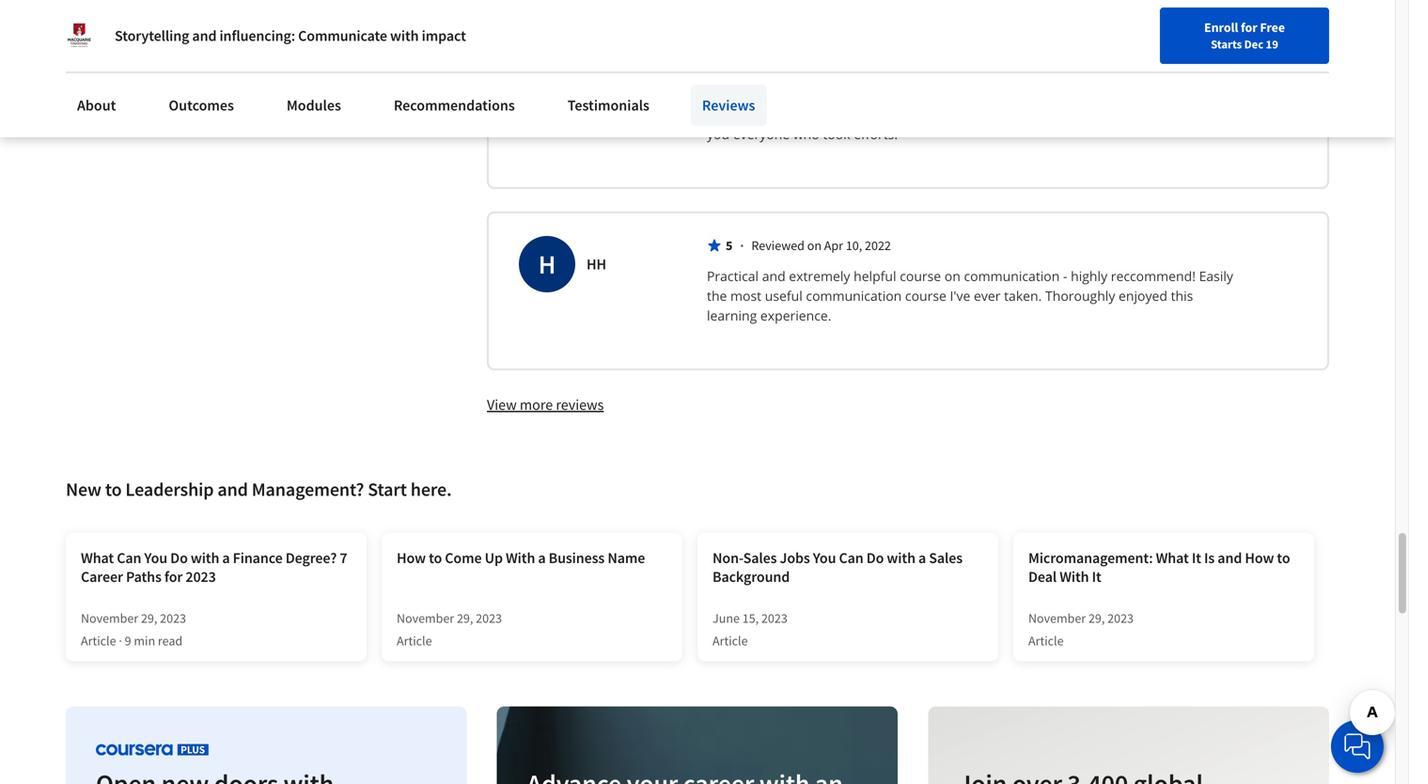 Task type: describe. For each thing, give the bounding box(es) containing it.
the
[[707, 287, 727, 305]]

is
[[984, 86, 993, 104]]

reviews
[[556, 396, 604, 414]]

coursera plus image
[[96, 744, 209, 756]]

best thing ever happened to me. this course is nothing but a miracle for me. helping to start new job as well as empowering me to have impact on my community. thank you everyone who took efforts.
[[707, 86, 1229, 143]]

come
[[445, 549, 482, 568]]

took
[[823, 125, 851, 143]]

enroll
[[1205, 19, 1239, 36]]

2023 inside what can you do with a finance degree? 7 career paths for 2023
[[186, 568, 216, 586]]

0 vertical spatial impact
[[422, 26, 466, 45]]

start
[[368, 478, 407, 501]]

storytelling
[[115, 26, 189, 45]]

you inside non-sales jobs you can do with a sales background
[[813, 549, 837, 568]]

how to come up with a business name
[[397, 549, 645, 568]]

modules
[[287, 96, 341, 115]]

new
[[66, 478, 102, 501]]

to inside micromanagement: what it is and how to deal with it
[[1278, 549, 1291, 568]]

finance
[[233, 549, 283, 568]]

easily
[[1200, 267, 1234, 285]]

start
[[723, 105, 752, 123]]

reviewed for s
[[752, 56, 805, 73]]

here.
[[411, 478, 452, 501]]

influencing:
[[220, 26, 295, 45]]

november 29, 2023 article for micromanagement:
[[1029, 610, 1134, 650]]

extremely
[[789, 267, 851, 285]]

paths
[[126, 568, 162, 586]]

useful
[[765, 287, 803, 305]]

star
[[75, 29, 97, 46]]

with for do
[[191, 549, 219, 568]]

ever inside practical and extremely helpful course on communication - highly reccommend! easily the most useful communication course i've ever taken. thoroughly enjoyed this learning experience.
[[974, 287, 1001, 305]]

thoroughly
[[1046, 287, 1116, 305]]

impact inside "best thing ever happened to me. this course is nothing but a miracle for me. helping to start new job as well as empowering me to have impact on my community. thank you everyone who took efforts."
[[1021, 105, 1063, 123]]

job
[[784, 105, 803, 123]]

can inside non-sales jobs you can do with a sales background
[[839, 549, 864, 568]]

article for how to come up with a business name
[[397, 633, 432, 650]]

2 me. from the left
[[1152, 86, 1175, 104]]

november for what can you do with a finance degree? 7 career paths for 2023
[[81, 610, 138, 627]]

community.
[[1108, 105, 1181, 123]]

jobs
[[780, 549, 810, 568]]

non-
[[713, 549, 744, 568]]

free
[[1261, 19, 1286, 36]]

my
[[1086, 105, 1105, 123]]

november for how to come up with a business name
[[397, 610, 454, 627]]

a inside "best thing ever happened to me. this course is nothing but a miracle for me. helping to start new job as well as empowering me to have impact on my community. thank you everyone who took efforts."
[[1072, 86, 1079, 104]]

degree?
[[286, 549, 337, 568]]

reviewed for h
[[752, 237, 805, 254]]

min
[[134, 633, 155, 650]]

0.16%
[[322, 28, 356, 45]]

1 me. from the left
[[884, 86, 907, 104]]

this
[[1172, 287, 1194, 305]]

empowering
[[869, 105, 946, 123]]

9
[[125, 633, 131, 650]]

you
[[707, 125, 730, 143]]

on left may
[[808, 56, 822, 73]]

with inside non-sales jobs you can do with a sales background
[[887, 549, 916, 568]]

reviews
[[702, 96, 756, 115]]

learning
[[707, 307, 757, 325]]

article for what can you do with a finance degree? 7 career paths for 2023
[[81, 633, 116, 650]]

highly
[[1071, 267, 1108, 285]]

career
[[81, 568, 123, 586]]

reviewed on apr 10, 2022
[[752, 237, 891, 254]]

on inside practical and extremely helpful course on communication - highly reccommend! easily the most useful communication course i've ever taken. thoroughly enjoyed this learning experience.
[[945, 267, 961, 285]]

testimonials link
[[557, 85, 661, 126]]

leadership
[[125, 478, 214, 501]]

who
[[794, 125, 820, 143]]

0 horizontal spatial with
[[506, 549, 535, 568]]

reccommend!
[[1111, 267, 1196, 285]]

view more reviews link
[[487, 394, 604, 414]]

view
[[487, 396, 517, 414]]

1 how from the left
[[397, 549, 426, 568]]

more
[[520, 396, 553, 414]]

modules link
[[275, 85, 353, 126]]

deal
[[1029, 568, 1057, 586]]

2023 for non-
[[762, 610, 788, 627]]

helping
[[1179, 86, 1226, 104]]

new
[[755, 105, 781, 123]]

ever inside "best thing ever happened to me. this course is nothing but a miracle for me. helping to start new job as well as empowering me to have impact on my community. thank you everyone who took efforts."
[[772, 86, 799, 104]]

name
[[608, 549, 645, 568]]

june 15, 2023 article
[[713, 610, 788, 650]]

up
[[485, 549, 503, 568]]

communicate
[[298, 26, 387, 45]]

everyone
[[733, 125, 790, 143]]

enroll for free starts dec 19
[[1205, 19, 1286, 52]]

november 29, 2023 article for how
[[397, 610, 502, 650]]

most
[[731, 287, 762, 305]]

what inside what can you do with a finance degree? 7 career paths for 2023
[[81, 549, 114, 568]]

2022
[[865, 237, 891, 254]]

practical and extremely helpful course on communication - highly reccommend! easily the most useful communication course i've ever taken. thoroughly enjoyed this learning experience.
[[707, 267, 1237, 325]]

helpful
[[854, 267, 897, 285]]

and inside practical and extremely helpful course on communication - highly reccommend! easily the most useful communication course i've ever taken. thoroughly enjoyed this learning experience.
[[762, 267, 786, 285]]

for inside enroll for free starts dec 19
[[1241, 19, 1258, 36]]

what inside micromanagement: what it is and how to deal with it
[[1156, 549, 1189, 568]]

november 29, 2023 article · 9 min read
[[81, 610, 186, 650]]

miracle
[[1082, 86, 1128, 104]]

19
[[1266, 37, 1279, 52]]

read
[[158, 633, 183, 650]]

2020
[[862, 56, 888, 73]]

1 sales from the left
[[744, 549, 777, 568]]

apr
[[825, 237, 844, 254]]



Task type: vqa. For each thing, say whether or not it's contained in the screenshot.
get
no



Task type: locate. For each thing, give the bounding box(es) containing it.
2 november from the left
[[397, 610, 454, 627]]

0 vertical spatial for
[[1241, 19, 1258, 36]]

impact
[[422, 26, 466, 45], [1021, 105, 1063, 123]]

course up "me"
[[939, 86, 980, 104]]

None search field
[[268, 12, 635, 49]]

·
[[119, 633, 122, 650]]

with
[[390, 26, 419, 45], [191, 549, 219, 568], [887, 549, 916, 568]]

1 5 from the top
[[726, 56, 733, 73]]

do right "paths"
[[170, 549, 188, 568]]

do inside non-sales jobs you can do with a sales background
[[867, 549, 884, 568]]

0 horizontal spatial it
[[1093, 568, 1102, 586]]

june
[[713, 610, 740, 627]]

to right new
[[105, 478, 122, 501]]

to up you on the top of the page
[[707, 105, 720, 123]]

thing
[[737, 86, 768, 104]]

0 vertical spatial course
[[939, 86, 980, 104]]

on left apr
[[808, 237, 822, 254]]

micromanagement:
[[1029, 549, 1154, 568]]

article for non-sales jobs you can do with a sales background
[[713, 633, 748, 650]]

starts
[[1211, 37, 1243, 52]]

1 can from the left
[[117, 549, 141, 568]]

for up dec
[[1241, 19, 1258, 36]]

how
[[397, 549, 426, 568], [1246, 549, 1275, 568]]

29, up min
[[141, 610, 157, 627]]

h
[[539, 248, 556, 281]]

course right helpful
[[900, 267, 942, 285]]

for inside what can you do with a finance degree? 7 career paths for 2023
[[164, 568, 183, 586]]

best
[[707, 86, 734, 104]]

me. up empowering
[[884, 86, 907, 104]]

recommendations link
[[383, 85, 526, 126]]

well
[[824, 105, 848, 123]]

outcomes link
[[157, 85, 245, 126]]

november up ·
[[81, 610, 138, 627]]

how inside micromanagement: what it is and how to deal with it
[[1246, 549, 1275, 568]]

communication down helpful
[[806, 287, 902, 305]]

dec
[[1245, 37, 1264, 52]]

9,
[[850, 56, 859, 73]]

to right is
[[1278, 549, 1291, 568]]

0 horizontal spatial for
[[164, 568, 183, 586]]

0 horizontal spatial 29,
[[141, 610, 157, 627]]

on left my
[[1067, 105, 1083, 123]]

reviewed up useful
[[752, 237, 805, 254]]

as right job
[[807, 105, 820, 123]]

and right storytelling
[[192, 26, 217, 45]]

1 29, from the left
[[141, 610, 157, 627]]

to
[[868, 86, 881, 104], [707, 105, 720, 123], [972, 105, 985, 123], [105, 478, 122, 501], [429, 549, 442, 568], [1278, 549, 1291, 568]]

1
[[66, 29, 73, 46]]

with right deal
[[1060, 568, 1090, 586]]

it left is
[[1192, 549, 1202, 568]]

a inside what can you do with a finance degree? 7 career paths for 2023
[[222, 549, 230, 568]]

to down 2020
[[868, 86, 881, 104]]

with
[[506, 549, 535, 568], [1060, 568, 1090, 586]]

and right leadership
[[218, 478, 248, 501]]

on up i've
[[945, 267, 961, 285]]

1 vertical spatial ever
[[974, 287, 1001, 305]]

do
[[170, 549, 188, 568], [867, 549, 884, 568]]

1 vertical spatial course
[[900, 267, 942, 285]]

2 as from the left
[[852, 105, 865, 123]]

1 reviewed from the top
[[752, 56, 805, 73]]

reviewed
[[752, 56, 805, 73], [752, 237, 805, 254]]

happened
[[802, 86, 864, 104]]

article inside june 15, 2023 article
[[713, 633, 748, 650]]

about
[[77, 96, 116, 115]]

sc
[[587, 73, 604, 92]]

29, for can
[[141, 610, 157, 627]]

15,
[[743, 610, 759, 627]]

with right the up
[[506, 549, 535, 568]]

and inside micromanagement: what it is and how to deal with it
[[1218, 549, 1243, 568]]

0 horizontal spatial november
[[81, 610, 138, 627]]

3 article from the left
[[713, 633, 748, 650]]

november inside november 29, 2023 article · 9 min read
[[81, 610, 138, 627]]

1 star
[[66, 29, 97, 46]]

29, down the micromanagement:
[[1089, 610, 1105, 627]]

can right 'jobs'
[[839, 549, 864, 568]]

1 horizontal spatial can
[[839, 549, 864, 568]]

chat with us image
[[1343, 732, 1373, 762]]

1 as from the left
[[807, 105, 820, 123]]

this
[[910, 86, 935, 104]]

sales
[[744, 549, 777, 568], [929, 549, 963, 568]]

2 29, from the left
[[457, 610, 473, 627]]

for right "paths"
[[164, 568, 183, 586]]

business
[[549, 549, 605, 568]]

2 horizontal spatial november
[[1029, 610, 1086, 627]]

as right well
[[852, 105, 865, 123]]

about link
[[66, 85, 127, 126]]

and
[[192, 26, 217, 45], [762, 267, 786, 285], [218, 478, 248, 501], [1218, 549, 1243, 568]]

2023 inside november 29, 2023 article · 9 min read
[[160, 610, 186, 627]]

2 sales from the left
[[929, 549, 963, 568]]

5 for h
[[726, 237, 733, 254]]

article
[[81, 633, 116, 650], [397, 633, 432, 650], [713, 633, 748, 650], [1029, 633, 1064, 650]]

november
[[81, 610, 138, 627], [397, 610, 454, 627], [1029, 610, 1086, 627]]

impact up recommendations
[[422, 26, 466, 45]]

have
[[988, 105, 1018, 123]]

29, inside november 29, 2023 article · 9 min read
[[141, 610, 157, 627]]

course left i've
[[906, 287, 947, 305]]

0 horizontal spatial me.
[[884, 86, 907, 104]]

0 horizontal spatial you
[[144, 549, 167, 568]]

macquarie university image
[[66, 23, 92, 49]]

-
[[1064, 267, 1068, 285]]

thank
[[1185, 105, 1222, 123]]

to right "me"
[[972, 105, 985, 123]]

2023 right "paths"
[[186, 568, 216, 586]]

can up november 29, 2023 article · 9 min read
[[117, 549, 141, 568]]

1 horizontal spatial as
[[852, 105, 865, 123]]

november 29, 2023 article
[[397, 610, 502, 650], [1029, 610, 1134, 650]]

you right 'jobs'
[[813, 549, 837, 568]]

show notifications image
[[1142, 24, 1164, 46]]

1 horizontal spatial 29,
[[457, 610, 473, 627]]

2 november 29, 2023 article from the left
[[1029, 610, 1134, 650]]

with for communicate
[[390, 26, 419, 45]]

1 november from the left
[[81, 610, 138, 627]]

course inside "best thing ever happened to me. this course is nothing but a miracle for me. helping to start new job as well as empowering me to have impact on my community. thank you everyone who took efforts."
[[939, 86, 980, 104]]

4 article from the left
[[1029, 633, 1064, 650]]

2 article from the left
[[397, 633, 432, 650]]

for inside "best thing ever happened to me. this course is nothing but a miracle for me. helping to start new job as well as empowering me to have impact on my community. thank you everyone who took efforts."
[[1131, 86, 1149, 104]]

november down come
[[397, 610, 454, 627]]

1 horizontal spatial ever
[[974, 287, 1001, 305]]

5 for s
[[726, 56, 733, 73]]

2 how from the left
[[1246, 549, 1275, 568]]

2 can from the left
[[839, 549, 864, 568]]

new to leadership and management? start here.
[[66, 478, 452, 501]]

0 vertical spatial ever
[[772, 86, 799, 104]]

1 vertical spatial for
[[1131, 86, 1149, 104]]

you
[[144, 549, 167, 568], [813, 549, 837, 568]]

is
[[1205, 549, 1215, 568]]

2 vertical spatial for
[[164, 568, 183, 586]]

1 vertical spatial impact
[[1021, 105, 1063, 123]]

0 horizontal spatial how
[[397, 549, 426, 568]]

1 horizontal spatial with
[[390, 26, 419, 45]]

1 horizontal spatial impact
[[1021, 105, 1063, 123]]

for up community.
[[1131, 86, 1149, 104]]

nothing
[[997, 86, 1044, 104]]

background
[[713, 568, 790, 586]]

enjoyed
[[1119, 287, 1168, 305]]

menu item
[[1001, 19, 1122, 80]]

2 reviewed from the top
[[752, 237, 805, 254]]

communication up taken.
[[964, 267, 1060, 285]]

on inside "best thing ever happened to me. this course is nothing but a miracle for me. helping to start new job as well as empowering me to have impact on my community. thank you everyone who took efforts."
[[1067, 105, 1083, 123]]

1 vertical spatial reviewed
[[752, 237, 805, 254]]

29,
[[141, 610, 157, 627], [457, 610, 473, 627], [1089, 610, 1105, 627]]

me. up community.
[[1152, 86, 1175, 104]]

1 horizontal spatial me.
[[1152, 86, 1175, 104]]

recommendations
[[394, 96, 515, 115]]

0 horizontal spatial do
[[170, 549, 188, 568]]

0 horizontal spatial can
[[117, 549, 141, 568]]

2023 up read
[[160, 610, 186, 627]]

reviewed up thing
[[752, 56, 805, 73]]

1 horizontal spatial you
[[813, 549, 837, 568]]

0 horizontal spatial communication
[[806, 287, 902, 305]]

november for micromanagement: what it is and how to deal with it
[[1029, 610, 1086, 627]]

1 horizontal spatial sales
[[929, 549, 963, 568]]

0 horizontal spatial ever
[[772, 86, 799, 104]]

2 vertical spatial course
[[906, 287, 947, 305]]

but
[[1047, 86, 1068, 104]]

2023 for micromanagement:
[[1108, 610, 1134, 627]]

1 horizontal spatial do
[[867, 549, 884, 568]]

it
[[1192, 549, 1202, 568], [1093, 568, 1102, 586]]

and right is
[[1218, 549, 1243, 568]]

0 horizontal spatial with
[[191, 549, 219, 568]]

i've
[[950, 287, 971, 305]]

s
[[540, 66, 555, 99]]

ever right i've
[[974, 287, 1001, 305]]

taken.
[[1005, 287, 1042, 305]]

3 november from the left
[[1029, 610, 1086, 627]]

me
[[949, 105, 969, 123]]

2 5 from the top
[[726, 237, 733, 254]]

2 horizontal spatial with
[[887, 549, 916, 568]]

1 horizontal spatial how
[[1246, 549, 1275, 568]]

management?
[[252, 478, 364, 501]]

1 horizontal spatial for
[[1131, 86, 1149, 104]]

2023 for what
[[160, 610, 186, 627]]

7
[[340, 549, 347, 568]]

article for micromanagement: what it is and how to deal with it
[[1029, 633, 1064, 650]]

1 what from the left
[[81, 549, 114, 568]]

0 horizontal spatial november 29, 2023 article
[[397, 610, 502, 650]]

do right 'jobs'
[[867, 549, 884, 568]]

0 vertical spatial reviewed
[[752, 56, 805, 73]]

1 horizontal spatial november
[[397, 610, 454, 627]]

experience.
[[761, 307, 832, 325]]

a
[[1072, 86, 1079, 104], [222, 549, 230, 568], [538, 549, 546, 568], [919, 549, 927, 568]]

0 horizontal spatial impact
[[422, 26, 466, 45]]

for
[[1241, 19, 1258, 36], [1131, 86, 1149, 104], [164, 568, 183, 586]]

10,
[[846, 237, 863, 254]]

1 horizontal spatial with
[[1060, 568, 1090, 586]]

2 what from the left
[[1156, 549, 1189, 568]]

you inside what can you do with a finance degree? 7 career paths for 2023
[[144, 549, 167, 568]]

it right deal
[[1093, 568, 1102, 586]]

non-sales jobs you can do with a sales background
[[713, 549, 963, 586]]

on
[[808, 56, 822, 73], [1067, 105, 1083, 123], [808, 237, 822, 254], [945, 267, 961, 285]]

2023
[[186, 568, 216, 586], [160, 610, 186, 627], [476, 610, 502, 627], [762, 610, 788, 627], [1108, 610, 1134, 627]]

do inside what can you do with a finance degree? 7 career paths for 2023
[[170, 549, 188, 568]]

5 up the "practical"
[[726, 237, 733, 254]]

to left come
[[429, 549, 442, 568]]

0 vertical spatial 5
[[726, 56, 733, 73]]

can inside what can you do with a finance degree? 7 career paths for 2023
[[117, 549, 141, 568]]

0 horizontal spatial what
[[81, 549, 114, 568]]

what can you do with a finance degree? 7 career paths for 2023
[[81, 549, 347, 586]]

article inside november 29, 2023 article · 9 min read
[[81, 633, 116, 650]]

2 you from the left
[[813, 549, 837, 568]]

1 november 29, 2023 article from the left
[[397, 610, 502, 650]]

1 horizontal spatial november 29, 2023 article
[[1029, 610, 1134, 650]]

with inside micromanagement: what it is and how to deal with it
[[1060, 568, 1090, 586]]

outcomes
[[169, 96, 234, 115]]

you right the career
[[144, 549, 167, 568]]

2023 for how
[[476, 610, 502, 627]]

view more reviews
[[487, 396, 604, 414]]

what left is
[[1156, 549, 1189, 568]]

course
[[939, 86, 980, 104], [900, 267, 942, 285], [906, 287, 947, 305]]

2 horizontal spatial 29,
[[1089, 610, 1105, 627]]

micromanagement: what it is and how to deal with it
[[1029, 549, 1291, 586]]

2023 down micromanagement: what it is and how to deal with it
[[1108, 610, 1134, 627]]

3 29, from the left
[[1089, 610, 1105, 627]]

1 do from the left
[[170, 549, 188, 568]]

how right is
[[1246, 549, 1275, 568]]

1 horizontal spatial communication
[[964, 267, 1060, 285]]

2 do from the left
[[867, 549, 884, 568]]

hh
[[587, 255, 607, 274]]

0 horizontal spatial sales
[[744, 549, 777, 568]]

1 vertical spatial communication
[[806, 287, 902, 305]]

0 vertical spatial communication
[[964, 267, 1060, 285]]

29, for to
[[457, 610, 473, 627]]

0 horizontal spatial as
[[807, 105, 820, 123]]

may
[[825, 56, 847, 73]]

coursera image
[[23, 15, 142, 45]]

1 horizontal spatial it
[[1192, 549, 1202, 568]]

what left "paths"
[[81, 549, 114, 568]]

1 vertical spatial 5
[[726, 237, 733, 254]]

2023 down the up
[[476, 610, 502, 627]]

reviewed on may 9, 2020
[[752, 56, 888, 73]]

2 horizontal spatial for
[[1241, 19, 1258, 36]]

2023 inside june 15, 2023 article
[[762, 610, 788, 627]]

and up useful
[[762, 267, 786, 285]]

november 29, 2023 article down deal
[[1029, 610, 1134, 650]]

with inside what can you do with a finance degree? 7 career paths for 2023
[[191, 549, 219, 568]]

november down deal
[[1029, 610, 1086, 627]]

a inside non-sales jobs you can do with a sales background
[[919, 549, 927, 568]]

5 up the 'best'
[[726, 56, 733, 73]]

1 article from the left
[[81, 633, 116, 650]]

testimonials
[[568, 96, 650, 115]]

1 you from the left
[[144, 549, 167, 568]]

impact down but
[[1021, 105, 1063, 123]]

november 29, 2023 article down come
[[397, 610, 502, 650]]

29, for what
[[1089, 610, 1105, 627]]

how left come
[[397, 549, 426, 568]]

ever up job
[[772, 86, 799, 104]]

29, down come
[[457, 610, 473, 627]]

2023 right 15,
[[762, 610, 788, 627]]

as
[[807, 105, 820, 123], [852, 105, 865, 123]]

1 horizontal spatial what
[[1156, 549, 1189, 568]]



